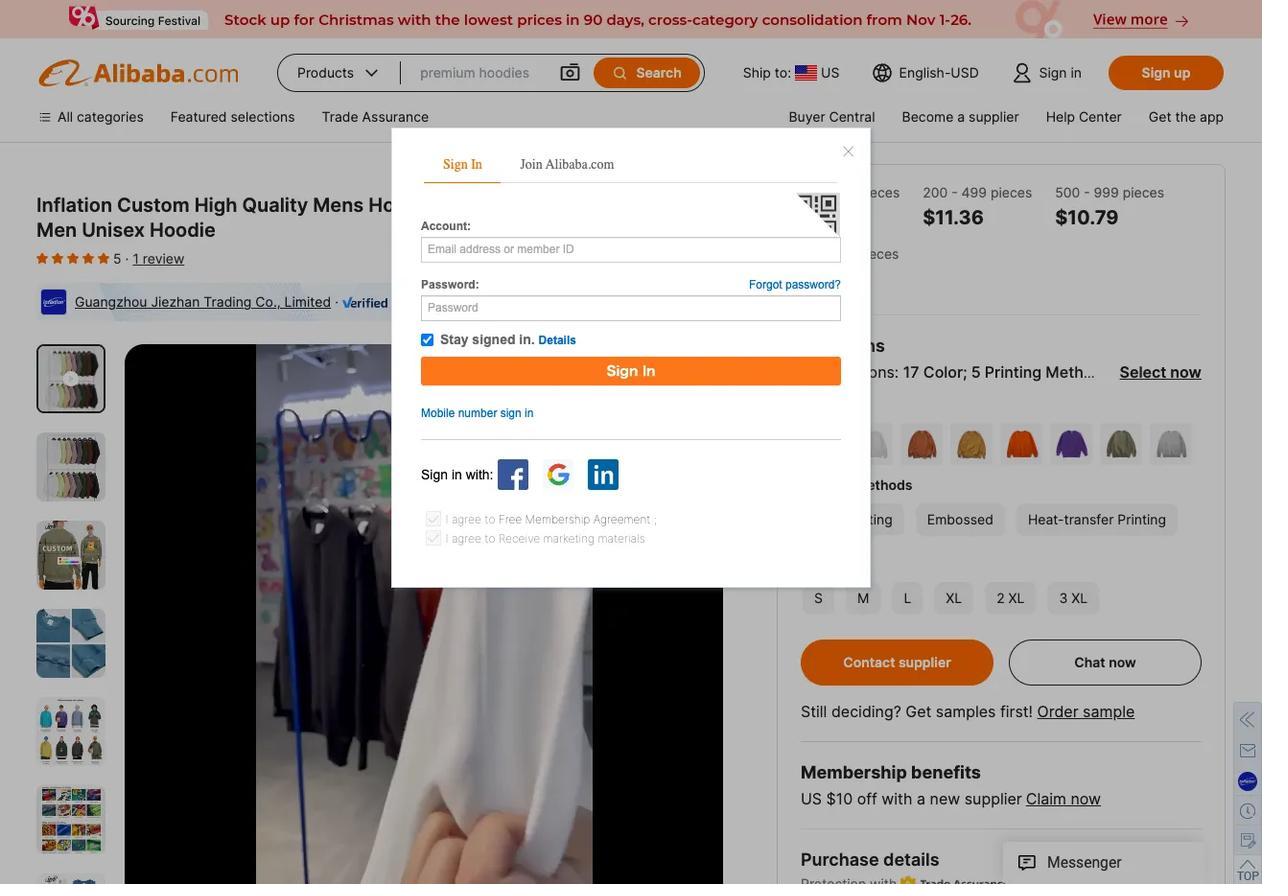 Task type: describe. For each thing, give the bounding box(es) containing it.
1000
[[822, 246, 854, 262]]

embossed
[[927, 511, 993, 527]]

sign for sign up
[[1142, 64, 1171, 81]]

products link
[[278, 55, 401, 91]]

quality
[[242, 194, 308, 217]]

1 horizontal spatial ;
[[963, 363, 967, 382]]

featured
[[171, 108, 227, 125]]

get the app
[[1149, 108, 1224, 125]]

to for receive
[[485, 531, 496, 545]]

become a supplier
[[902, 108, 1019, 125]]

featured selections
[[171, 108, 295, 125]]

men
[[36, 219, 77, 242]]

 search
[[611, 64, 682, 82]]

ship to:
[[743, 64, 791, 81]]

trade
[[322, 108, 358, 125]]

s
[[814, 590, 823, 606]]

>= 1000 pieces $10.23
[[801, 246, 899, 291]]

puff
[[814, 511, 840, 527]]

membership inside membership benefits us $10 off with a new supplier claim now
[[801, 762, 907, 783]]

inflation
[[36, 194, 112, 217]]

agree for i agree to free membership agreement ;
[[452, 512, 482, 526]]

3 xl link
[[1046, 580, 1101, 617]]

us inside membership benefits us $10 off with a new supplier claim now
[[801, 789, 822, 808]]

benefits
[[911, 762, 981, 783]]

pieces for $11.36
[[991, 184, 1032, 200]]

app
[[1200, 108, 1224, 125]]

multispecialty
[[391, 293, 479, 310]]

999
[[1094, 184, 1119, 200]]

chat now
[[1074, 654, 1136, 670]]

materials
[[598, 531, 646, 545]]

help
[[1046, 108, 1075, 125]]

1
[[133, 250, 139, 267]]

custom
[[117, 194, 190, 217]]

hoodies
[[369, 194, 445, 217]]

5 inside variations total options: 17 color ; 5 printing methods ; select now
[[971, 363, 981, 382]]

inflation custom high quality mens hoodies sweatshirts cotton pullover men unisex hoodie
[[36, 194, 709, 242]]

2
[[997, 590, 1005, 606]]

variations total options: 17 color ; 5 printing methods ; select now
[[801, 336, 1202, 382]]

pieces for $11.93
[[858, 184, 900, 200]]

jiezhan
[[151, 293, 200, 310]]

xl for 2 xl
[[1008, 590, 1025, 606]]

m
[[857, 590, 869, 606]]

contact
[[843, 654, 895, 670]]

now inside membership benefits us $10 off with a new supplier claim now
[[1071, 789, 1101, 808]]

hoodie
[[150, 219, 216, 242]]

agreement
[[594, 512, 651, 526]]

sweatshirts
[[450, 194, 561, 217]]

0 vertical spatial membership
[[526, 512, 591, 526]]

heat-transfer printing
[[1028, 511, 1166, 527]]

deciding?
[[831, 702, 901, 721]]

>=
[[801, 246, 819, 262]]


[[559, 61, 582, 84]]

a inside membership benefits us $10 off with a new supplier claim now
[[917, 789, 926, 808]]

contact supplier button
[[801, 640, 994, 686]]

alibaba.com
[[546, 156, 615, 172]]

xl inside "link"
[[946, 590, 962, 606]]

total
[[801, 363, 836, 382]]

2 xl
[[997, 590, 1025, 606]]

cotton
[[566, 194, 629, 217]]

up
[[1174, 64, 1191, 81]]

assurance
[[362, 108, 429, 125]]


[[611, 64, 629, 82]]

2 xl link
[[983, 580, 1038, 617]]

499
[[961, 184, 987, 200]]

i agree to free membership agreement ;
[[446, 512, 657, 526]]

products
[[297, 64, 354, 81]]

$10.23
[[801, 268, 866, 291]]

samples
[[936, 702, 996, 721]]

all categories
[[58, 108, 144, 125]]

sign in
[[1039, 64, 1082, 81]]

join alibaba.com
[[521, 156, 615, 172]]

embossed link
[[914, 502, 1007, 538]]

claim now link
[[1026, 789, 1101, 808]]

i for i agree to free membership agreement ;
[[446, 512, 449, 526]]

supplier inside "contact supplier" button
[[899, 654, 951, 670]]

supplier inside membership benefits us $10 off with a new supplier claim now
[[965, 789, 1022, 808]]

supplier down usd
[[969, 108, 1019, 125]]

i agree to  receive marketing materials
[[446, 531, 646, 545]]

variations
[[801, 336, 885, 356]]

new
[[930, 789, 960, 808]]

off
[[857, 789, 877, 808]]

all
[[58, 108, 73, 125]]

options:
[[841, 363, 899, 382]]

2 horizontal spatial ;
[[1111, 363, 1115, 382]]

sign up
[[1142, 64, 1191, 81]]

- for $11.36
[[951, 184, 958, 200]]

with
[[882, 789, 913, 808]]



Task type: vqa. For each thing, say whether or not it's contained in the screenshot.
off
yes



Task type: locate. For each thing, give the bounding box(es) containing it.
3 - from the left
[[1084, 184, 1090, 200]]

buyer
[[789, 108, 825, 125]]

english-usd
[[899, 64, 979, 81]]

200 - 499 pieces $11.36
[[923, 184, 1032, 229]]

agree left receive at the left
[[452, 531, 482, 545]]

0 horizontal spatial 5
[[113, 250, 121, 267]]

2 horizontal spatial xl
[[1072, 590, 1088, 606]]

now right chat
[[1109, 654, 1136, 670]]

500 - 999 pieces $10.79
[[1055, 184, 1164, 229]]

- inside 200 - 499 pieces $11.36
[[951, 184, 958, 200]]

us
[[821, 64, 839, 81], [801, 789, 822, 808]]

become
[[902, 108, 954, 125]]

printing inside variations total options: 17 color ; 5 printing methods ; select now
[[985, 363, 1042, 382]]

first!
[[1000, 702, 1033, 721]]

30
[[801, 184, 818, 200]]

favorite image
[[670, 368, 699, 397]]

sign for sign in
[[444, 156, 468, 172]]

1 horizontal spatial -
[[951, 184, 958, 200]]

agree for i agree to  receive marketing materials
[[452, 531, 482, 545]]

2 vertical spatial now
[[1071, 789, 1101, 808]]

- inside 30 - 199 pieces $11.93
[[822, 184, 828, 200]]

1 vertical spatial 5
[[971, 363, 981, 382]]

buyer central
[[789, 108, 875, 125]]

color
[[923, 363, 963, 382]]

printing methods
[[801, 477, 913, 493]]

i for i agree to  receive marketing materials
[[446, 531, 449, 545]]

i left receive at the left
[[446, 531, 449, 545]]

2 horizontal spatial sign
[[1142, 64, 1171, 81]]

premium hoodies text field
[[420, 56, 540, 90]]

1 to from the top
[[485, 512, 496, 526]]

methods up puff printing
[[855, 477, 913, 493]]

199
[[831, 184, 854, 200]]

xl
[[946, 590, 962, 606], [1008, 590, 1025, 606], [1072, 590, 1088, 606]]

heat-
[[1028, 511, 1064, 527]]

0 horizontal spatial -
[[822, 184, 828, 200]]

trade assurance
[[322, 108, 429, 125]]

1 agree from the top
[[452, 512, 482, 526]]

trading
[[204, 293, 252, 310]]

i
[[446, 512, 449, 526], [446, 531, 449, 545]]

agree left free
[[452, 512, 482, 526]]

claim
[[1026, 789, 1066, 808]]

1 vertical spatial now
[[1109, 654, 1136, 670]]

2 horizontal spatial -
[[1084, 184, 1090, 200]]

xl link
[[932, 580, 975, 617]]

l
[[904, 590, 911, 606]]

1 horizontal spatial a
[[957, 108, 965, 125]]

0 vertical spatial methods
[[1046, 363, 1111, 382]]

i left free
[[446, 512, 449, 526]]

high
[[194, 194, 237, 217]]

now
[[1170, 363, 1202, 382], [1109, 654, 1136, 670], [1071, 789, 1101, 808]]

0 vertical spatial i
[[446, 512, 449, 526]]

membership up off
[[801, 762, 907, 783]]

unisex
[[82, 219, 145, 242]]

membership benefits us $10 off with a new supplier claim now
[[801, 762, 1101, 808]]

1 horizontal spatial xl
[[1008, 590, 1025, 606]]

puff printing
[[814, 511, 893, 527]]

2 to from the top
[[485, 531, 496, 545]]

methods
[[1046, 363, 1111, 382], [855, 477, 913, 493]]

get left the
[[1149, 108, 1171, 125]]

methods inside variations total options: 17 color ; 5 printing methods ; select now
[[1046, 363, 1111, 382]]

free
[[499, 512, 522, 526]]

2 horizontal spatial now
[[1170, 363, 1202, 382]]

pieces inside 200 - 499 pieces $11.36
[[991, 184, 1032, 200]]

printing down printing methods
[[844, 511, 893, 527]]

0 horizontal spatial sign
[[444, 156, 468, 172]]

now right select
[[1170, 363, 1202, 382]]

2 - from the left
[[951, 184, 958, 200]]

free membership agreement link
[[499, 512, 651, 526]]

central
[[829, 108, 875, 125]]

join
[[521, 156, 543, 172]]

1 vertical spatial us
[[801, 789, 822, 808]]

sign
[[1039, 64, 1067, 81], [1142, 64, 1171, 81], [444, 156, 468, 172]]

1 vertical spatial membership
[[801, 762, 907, 783]]

now inside variations total options: 17 color ; 5 printing methods ; select now
[[1170, 363, 1202, 382]]

select
[[1120, 363, 1167, 382]]

pieces inside the >= 1000 pieces $10.23
[[857, 246, 899, 262]]

printing up puff
[[801, 477, 852, 493]]

1 vertical spatial get
[[906, 702, 932, 721]]

pieces right the 499
[[991, 184, 1032, 200]]

chat
[[1074, 654, 1105, 670]]

5 left 1
[[113, 250, 121, 267]]

$11.36
[[923, 206, 984, 229]]

puff printing link
[[801, 502, 906, 538]]

us up 'buyer central'
[[821, 64, 839, 81]]

xl for 3 xl
[[1072, 590, 1088, 606]]

cn
[[607, 293, 627, 310]]

3
[[1059, 590, 1068, 606]]

sign for sign in
[[1039, 64, 1067, 81]]

xl right l
[[946, 590, 962, 606]]

0 horizontal spatial xl
[[946, 590, 962, 606]]

1 - from the left
[[822, 184, 828, 200]]

xl right 2
[[1008, 590, 1025, 606]]

yrs
[[557, 293, 577, 310]]

center
[[1079, 108, 1122, 125]]

1 vertical spatial agree
[[452, 531, 482, 545]]

pieces for $10.79
[[1123, 184, 1164, 200]]

get left samples
[[906, 702, 932, 721]]

in
[[472, 156, 483, 172]]

l link
[[890, 580, 925, 617]]

0 vertical spatial now
[[1170, 363, 1202, 382]]

co.,
[[255, 293, 281, 310]]

1 vertical spatial i
[[446, 531, 449, 545]]

printing
[[985, 363, 1042, 382], [801, 477, 852, 493], [844, 511, 893, 527], [1118, 511, 1166, 527]]

3 xl from the left
[[1072, 590, 1088, 606]]

sign in link
[[425, 148, 501, 183]]

5 right color at the top right
[[971, 363, 981, 382]]

$11.93
[[801, 206, 862, 229]]

; right 17 in the top of the page
[[963, 363, 967, 382]]

; right agreement
[[654, 512, 657, 526]]

0 vertical spatial us
[[821, 64, 839, 81]]

to:
[[775, 64, 791, 81]]

supplier right "new"
[[965, 789, 1022, 808]]

0 vertical spatial a
[[957, 108, 965, 125]]

transfer
[[1064, 511, 1114, 527]]

m link
[[844, 580, 883, 617]]

1 i from the top
[[446, 512, 449, 526]]

to
[[485, 512, 496, 526], [485, 531, 496, 545]]

us left $10
[[801, 789, 822, 808]]

1 horizontal spatial 5
[[971, 363, 981, 382]]

contact supplier
[[843, 654, 951, 670]]

pieces inside 500 - 999 pieces $10.79
[[1123, 184, 1164, 200]]

1 horizontal spatial methods
[[1046, 363, 1111, 382]]

agree
[[452, 512, 482, 526], [452, 531, 482, 545]]

200
[[923, 184, 948, 200]]

a right become on the right top of page
[[957, 108, 965, 125]]

0 horizontal spatial get
[[906, 702, 932, 721]]

printing right color at the top right
[[985, 363, 1042, 382]]

heat-transfer printing link
[[1015, 502, 1180, 538]]

0 horizontal spatial now
[[1071, 789, 1101, 808]]

xl right 3
[[1072, 590, 1088, 606]]

sample
[[1083, 702, 1135, 721]]

purchase
[[801, 850, 879, 870]]

1 vertical spatial to
[[485, 531, 496, 545]]

0 horizontal spatial membership
[[526, 512, 591, 526]]

pieces right 1000 on the top of the page
[[857, 246, 899, 262]]

1 horizontal spatial sign
[[1039, 64, 1067, 81]]

4 yrs
[[545, 293, 577, 310]]

1 vertical spatial methods
[[855, 477, 913, 493]]

now right claim
[[1071, 789, 1101, 808]]

s link
[[801, 580, 836, 617]]

review
[[143, 250, 184, 267]]

2 xl from the left
[[1008, 590, 1025, 606]]

0 vertical spatial 5
[[113, 250, 121, 267]]

3 xl
[[1059, 590, 1088, 606]]

details
[[883, 850, 939, 870]]

help center
[[1046, 108, 1122, 125]]

- right 500
[[1084, 184, 1090, 200]]

- right 30
[[822, 184, 828, 200]]

guangzhou
[[75, 293, 147, 310]]

methods left select
[[1046, 363, 1111, 382]]

guangzhou jiezhan trading co., limited link
[[75, 293, 331, 310]]

5
[[113, 250, 121, 267], [971, 363, 981, 382]]

search
[[636, 64, 682, 81]]

receive
[[499, 531, 541, 545]]

mens
[[313, 194, 364, 217]]

1 horizontal spatial membership
[[801, 762, 907, 783]]

supplier
[[969, 108, 1019, 125], [483, 293, 533, 310], [899, 654, 951, 670], [965, 789, 1022, 808]]

0 vertical spatial agree
[[452, 512, 482, 526]]

30 - 199 pieces $11.93
[[801, 184, 900, 229]]

2 agree from the top
[[452, 531, 482, 545]]

0 horizontal spatial a
[[917, 789, 926, 808]]

supplier right the contact
[[899, 654, 951, 670]]

0 horizontal spatial ;
[[654, 512, 657, 526]]

$10
[[826, 789, 853, 808]]

ship
[[743, 64, 771, 81]]

now inside button
[[1109, 654, 1136, 670]]

to left receive at the left
[[485, 531, 496, 545]]

- inside 500 - 999 pieces $10.79
[[1084, 184, 1090, 200]]

supplier left 4
[[483, 293, 533, 310]]

1 horizontal spatial now
[[1109, 654, 1136, 670]]

pieces right 999
[[1123, 184, 1164, 200]]

1 xl from the left
[[946, 590, 962, 606]]

pieces right 199 in the top of the page
[[858, 184, 900, 200]]

to for free
[[485, 512, 496, 526]]

0 vertical spatial get
[[1149, 108, 1171, 125]]

1 vertical spatial a
[[917, 789, 926, 808]]

favorites filling image
[[36, 250, 48, 266], [52, 250, 63, 266], [67, 250, 79, 266], [82, 250, 94, 266], [82, 250, 94, 266]]

- for $11.93
[[822, 184, 828, 200]]

1 horizontal spatial get
[[1149, 108, 1171, 125]]

order
[[1037, 702, 1079, 721]]

; left select
[[1111, 363, 1115, 382]]

2 i from the top
[[446, 531, 449, 545]]

selections
[[231, 108, 295, 125]]

0 vertical spatial to
[[485, 512, 496, 526]]

join alibaba.com link
[[505, 148, 630, 183]]

0 horizontal spatial methods
[[855, 477, 913, 493]]

marketing
[[544, 531, 595, 545]]

a left "new"
[[917, 789, 926, 808]]

- for $10.79
[[1084, 184, 1090, 200]]

membership up marketing
[[526, 512, 591, 526]]

categories
[[77, 108, 144, 125]]

printing right transfer
[[1118, 511, 1166, 527]]

limited
[[284, 293, 331, 310]]

company logo image
[[40, 289, 67, 316]]

favorites filling image
[[36, 250, 48, 266], [52, 250, 63, 266], [67, 250, 79, 266], [98, 250, 109, 266], [98, 250, 109, 266]]

- right 200
[[951, 184, 958, 200]]

pullover
[[634, 194, 709, 217]]

pieces inside 30 - 199 pieces $11.93
[[858, 184, 900, 200]]

to left free
[[485, 512, 496, 526]]



